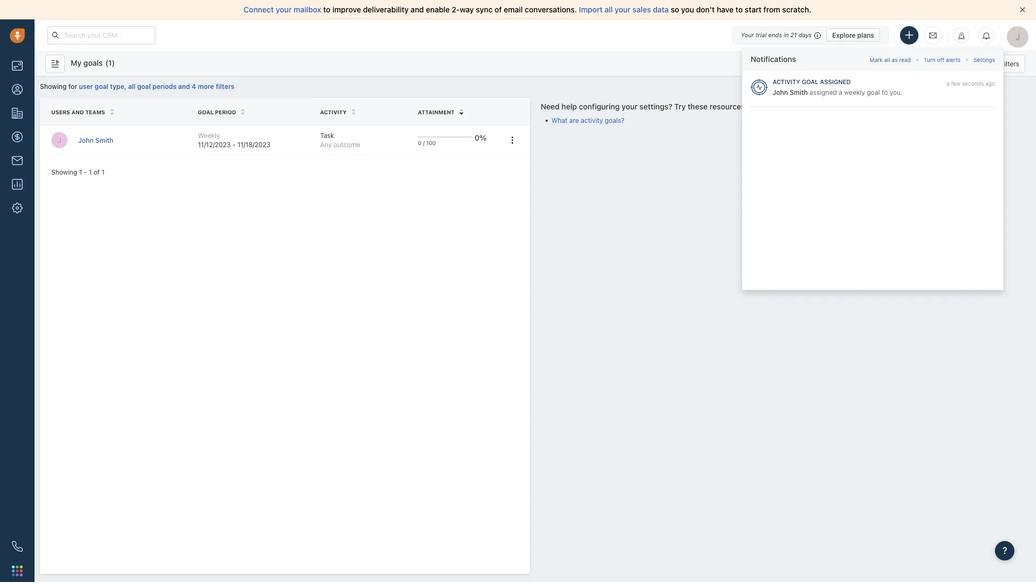 Task type: describe. For each thing, give the bounding box(es) containing it.
explore plans
[[832, 31, 874, 39]]

john smith
[[78, 137, 113, 144]]

outcome
[[334, 141, 360, 149]]

activity for activity goal assigned john smith assigned a weekly goal to you.
[[773, 78, 800, 85]]

smith inside activity goal assigned john smith assigned a weekly goal to you.
[[790, 89, 808, 96]]

periods
[[153, 83, 177, 90]]

goals?
[[605, 117, 625, 124]]

)
[[112, 59, 115, 67]]

add goal
[[926, 60, 953, 68]]

showing for showing for user goal type, all goal periods and 4 more filters
[[40, 83, 67, 90]]

add goal button
[[920, 55, 958, 73]]

trial
[[756, 32, 767, 39]]

weekly
[[198, 132, 220, 140]]

freshworks switcher image
[[12, 566, 23, 577]]

alerts
[[946, 57, 961, 63]]

close image
[[1020, 7, 1026, 12]]

import
[[579, 5, 603, 14]]

turn off alerts link
[[924, 54, 961, 64]]

%
[[480, 133, 487, 142]]

have
[[717, 5, 734, 14]]

showing for user goal type, all goal periods and 4 more filters
[[40, 83, 234, 90]]

off
[[937, 57, 945, 63]]

few
[[951, 80, 961, 87]]

0 %
[[475, 133, 487, 142]]

plans
[[858, 31, 874, 39]]

0 horizontal spatial smith
[[95, 137, 113, 144]]

users and teams
[[51, 109, 105, 116]]

help
[[562, 102, 577, 111]]

mark all as read link
[[870, 54, 911, 64]]

settings link
[[974, 54, 995, 64]]

resources:
[[710, 102, 748, 111]]

way
[[460, 5, 474, 14]]

connect your mailbox link
[[244, 5, 323, 14]]

showing for showing 1 - 1 of 1
[[51, 169, 77, 176]]

user goal type, all goal periods and 4 more filters link
[[79, 83, 234, 90]]

a few seconds ago
[[947, 80, 995, 87]]

what are activity goals? link
[[552, 117, 625, 124]]

(
[[105, 59, 108, 67]]

1 vertical spatial and
[[178, 83, 190, 90]]

assigned
[[810, 89, 837, 96]]

settings
[[974, 57, 995, 63]]

Search your CRM... text field
[[48, 26, 155, 45]]

0 horizontal spatial goal
[[198, 109, 214, 116]]

teams
[[85, 109, 105, 116]]

these
[[688, 102, 708, 111]]

weekly
[[844, 89, 865, 96]]

0 / 100
[[418, 140, 436, 146]]

your inside need help configuring your settings? try these resources: what are activity goals?
[[622, 102, 638, 111]]

read
[[900, 57, 911, 63]]

my goals ( 1 )
[[71, 59, 115, 67]]

explore plans link
[[827, 29, 880, 42]]

2-
[[452, 5, 460, 14]]

4
[[192, 83, 196, 90]]

type,
[[110, 83, 126, 90]]

what
[[552, 117, 568, 124]]

a inside activity goal assigned john smith assigned a weekly goal to you.
[[839, 89, 843, 96]]

as
[[892, 57, 898, 63]]

users
[[51, 109, 70, 116]]

to inside activity goal assigned john smith assigned a weekly goal to you.
[[882, 89, 888, 96]]

you.
[[890, 89, 903, 96]]

0 horizontal spatial and
[[72, 109, 84, 116]]

seconds
[[962, 80, 984, 87]]

activity for activity
[[320, 109, 347, 116]]

1 horizontal spatial to
[[736, 5, 743, 14]]

import all your sales data link
[[579, 5, 671, 14]]

your left 'mailbox'
[[276, 5, 292, 14]]

phone element
[[6, 537, 28, 558]]

data
[[653, 5, 669, 14]]

- for 1
[[84, 169, 87, 176]]

- for 11/18/2023
[[233, 141, 236, 149]]

your left the sales
[[615, 5, 631, 14]]

days
[[799, 32, 812, 39]]

you
[[681, 5, 694, 14]]

weekly 11/12/2023 - 11/18/2023
[[198, 132, 271, 149]]

from
[[764, 5, 781, 14]]

0 vertical spatial and
[[411, 5, 424, 14]]

j
[[58, 137, 61, 144]]

activity goal assigned john smith assigned a weekly goal to you.
[[773, 78, 903, 96]]

email
[[504, 5, 523, 14]]

showing 1 - 1 of 1
[[51, 169, 105, 176]]

assigned
[[820, 78, 851, 85]]

goal inside activity goal assigned john smith assigned a weekly goal to you.
[[802, 78, 819, 85]]

0 horizontal spatial all
[[128, 83, 135, 90]]

settings?
[[640, 102, 673, 111]]

phone image
[[12, 542, 23, 553]]

21
[[791, 32, 797, 39]]

turn
[[924, 57, 936, 63]]



Task type: vqa. For each thing, say whether or not it's contained in the screenshot.
topmost And
yes



Task type: locate. For each thing, give the bounding box(es) containing it.
0 horizontal spatial -
[[84, 169, 87, 176]]

all
[[605, 5, 613, 14], [885, 57, 890, 63], [128, 83, 135, 90]]

1 vertical spatial smith
[[95, 137, 113, 144]]

your up goals?
[[622, 102, 638, 111]]

11/18/2023
[[238, 141, 271, 149]]

and left enable on the left top of page
[[411, 5, 424, 14]]

enable
[[426, 5, 450, 14]]

add
[[926, 60, 938, 68]]

1 vertical spatial -
[[84, 169, 87, 176]]

1 horizontal spatial john
[[773, 89, 788, 96]]

- right 11/12/2023
[[233, 141, 236, 149]]

showing
[[40, 83, 67, 90], [51, 169, 77, 176]]

deliverability
[[363, 5, 409, 14]]

explore
[[832, 31, 856, 39]]

1 horizontal spatial smith
[[790, 89, 808, 96]]

1 vertical spatial all
[[885, 57, 890, 63]]

goal up "assigned"
[[802, 78, 819, 85]]

1 horizontal spatial and
[[178, 83, 190, 90]]

goals
[[83, 59, 103, 67]]

in
[[784, 32, 789, 39]]

conversations.
[[525, 5, 577, 14]]

activity up task at the left of page
[[320, 109, 347, 116]]

john smith link
[[78, 136, 113, 145]]

filters button
[[985, 55, 1026, 73]]

goal period
[[198, 109, 236, 116]]

mailbox
[[294, 5, 321, 14]]

2 horizontal spatial all
[[885, 57, 890, 63]]

0 vertical spatial smith
[[790, 89, 808, 96]]

are
[[569, 117, 579, 124]]

john inside activity goal assigned john smith assigned a weekly goal to you.
[[773, 89, 788, 96]]

0 vertical spatial -
[[233, 141, 236, 149]]

2 horizontal spatial to
[[882, 89, 888, 96]]

goal
[[802, 78, 819, 85], [198, 109, 214, 116]]

0 left /
[[418, 140, 422, 146]]

0 horizontal spatial activity
[[320, 109, 347, 116]]

more
[[198, 83, 214, 90]]

0 horizontal spatial 0
[[418, 140, 422, 146]]

smith down teams
[[95, 137, 113, 144]]

0 vertical spatial john
[[773, 89, 788, 96]]

your trial ends in 21 days
[[741, 32, 812, 39]]

1 vertical spatial john
[[78, 137, 94, 144]]

john
[[773, 89, 788, 96], [78, 137, 94, 144]]

- inside weekly 11/12/2023 - 11/18/2023
[[233, 141, 236, 149]]

11/12/2023
[[198, 141, 231, 149]]

2 horizontal spatial and
[[411, 5, 424, 14]]

don't
[[696, 5, 715, 14]]

1 vertical spatial of
[[94, 169, 100, 176]]

configuring
[[579, 102, 620, 111]]

activity
[[581, 117, 603, 124]]

/
[[423, 140, 425, 146]]

100
[[426, 140, 436, 146]]

all right type,
[[128, 83, 135, 90]]

goal inside activity goal assigned john smith assigned a weekly goal to you.
[[867, 89, 880, 96]]

2 vertical spatial all
[[128, 83, 135, 90]]

your
[[276, 5, 292, 14], [615, 5, 631, 14], [622, 102, 638, 111]]

goal left period
[[198, 109, 214, 116]]

2 vertical spatial and
[[72, 109, 84, 116]]

to left start
[[736, 5, 743, 14]]

all left as
[[885, 57, 890, 63]]

0 vertical spatial goal
[[802, 78, 819, 85]]

my
[[71, 59, 81, 67]]

0 vertical spatial activity
[[773, 78, 800, 85]]

notifications
[[751, 55, 796, 63]]

to left you.
[[882, 89, 888, 96]]

activity
[[773, 78, 800, 85], [320, 109, 347, 116]]

0 vertical spatial of
[[495, 5, 502, 14]]

and right users
[[72, 109, 84, 116]]

1 horizontal spatial -
[[233, 141, 236, 149]]

a down assigned
[[839, 89, 843, 96]]

for
[[68, 83, 77, 90]]

showing left for
[[40, 83, 67, 90]]

of down john smith link
[[94, 169, 100, 176]]

task
[[320, 132, 334, 140]]

all right import
[[605, 5, 613, 14]]

mark all as read
[[870, 57, 911, 63]]

sales
[[633, 5, 651, 14]]

attainment
[[418, 109, 455, 116]]

activity down notifications
[[773, 78, 800, 85]]

need help configuring your settings? try these resources: what are activity goals?
[[541, 102, 748, 124]]

john right j
[[78, 137, 94, 144]]

0 horizontal spatial to
[[323, 5, 331, 14]]

1 horizontal spatial activity
[[773, 78, 800, 85]]

1 horizontal spatial of
[[495, 5, 502, 14]]

and
[[411, 5, 424, 14], [178, 83, 190, 90], [72, 109, 84, 116]]

filters
[[216, 83, 234, 90]]

task any outcome
[[320, 132, 360, 149]]

smith
[[790, 89, 808, 96], [95, 137, 113, 144]]

john down notifications
[[773, 89, 788, 96]]

1 vertical spatial goal
[[198, 109, 214, 116]]

any
[[320, 141, 332, 149]]

smith left "assigned"
[[790, 89, 808, 96]]

to right 'mailbox'
[[323, 5, 331, 14]]

mark
[[870, 57, 883, 63]]

1 horizontal spatial 0
[[475, 133, 480, 142]]

period
[[215, 109, 236, 116]]

improve
[[333, 5, 361, 14]]

scratch.
[[782, 5, 812, 14]]

1 vertical spatial a
[[839, 89, 843, 96]]

- down john smith link
[[84, 169, 87, 176]]

of right sync
[[495, 5, 502, 14]]

ends
[[768, 32, 782, 39]]

ago
[[986, 80, 995, 87]]

1 horizontal spatial all
[[605, 5, 613, 14]]

filters
[[1001, 60, 1020, 68]]

of
[[495, 5, 502, 14], [94, 169, 100, 176]]

showing down j
[[51, 169, 77, 176]]

0 for 0 %
[[475, 133, 480, 142]]

0 right 100
[[475, 133, 480, 142]]

goal inside button
[[940, 60, 953, 68]]

so
[[671, 5, 679, 14]]

connect
[[244, 5, 274, 14]]

1 vertical spatial showing
[[51, 169, 77, 176]]

user
[[79, 83, 93, 90]]

1 horizontal spatial goal
[[802, 78, 819, 85]]

0 vertical spatial all
[[605, 5, 613, 14]]

try
[[675, 102, 686, 111]]

and left the 4
[[178, 83, 190, 90]]

0 horizontal spatial a
[[839, 89, 843, 96]]

turn off alerts
[[924, 57, 961, 63]]

1 vertical spatial activity
[[320, 109, 347, 116]]

goal
[[940, 60, 953, 68], [95, 83, 108, 90], [137, 83, 151, 90], [867, 89, 880, 96]]

0 for 0 / 100
[[418, 140, 422, 146]]

1 horizontal spatial a
[[947, 80, 950, 87]]

sync
[[476, 5, 493, 14]]

0 vertical spatial a
[[947, 80, 950, 87]]

start
[[745, 5, 762, 14]]

0 vertical spatial showing
[[40, 83, 67, 90]]

email image
[[930, 31, 937, 40]]

0 horizontal spatial of
[[94, 169, 100, 176]]

0 horizontal spatial john
[[78, 137, 94, 144]]

activity inside activity goal assigned john smith assigned a weekly goal to you.
[[773, 78, 800, 85]]

-
[[233, 141, 236, 149], [84, 169, 87, 176]]

a left few
[[947, 80, 950, 87]]



